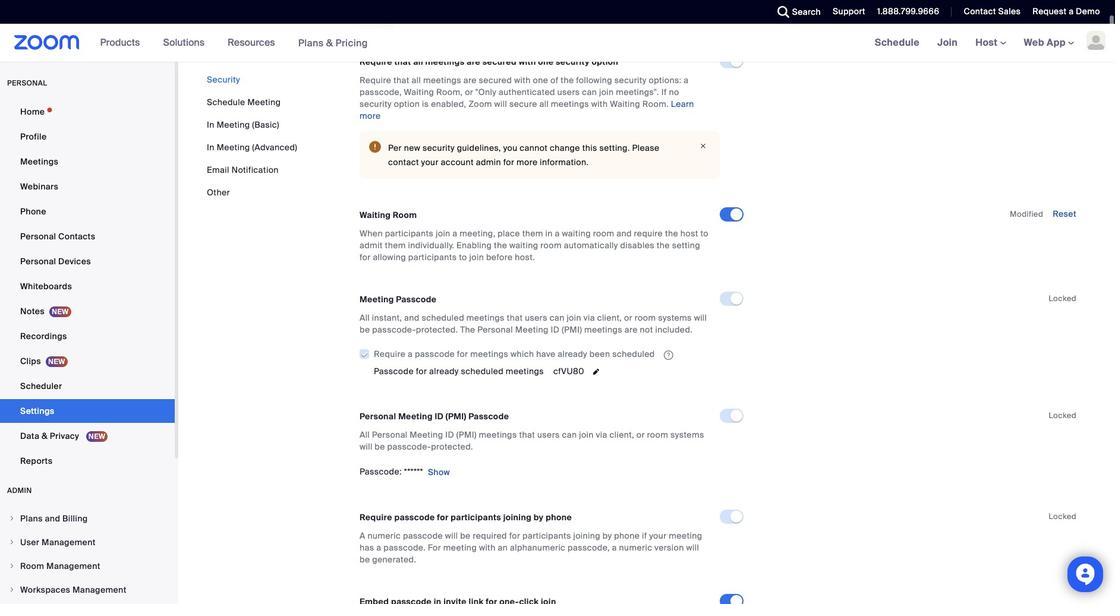 Task type: vqa. For each thing, say whether or not it's contained in the screenshot.
Plans & Pricing link
yes



Task type: describe. For each thing, give the bounding box(es) containing it.
management for workspaces management
[[73, 585, 126, 596]]

plans for plans & pricing
[[298, 37, 324, 49]]

0 horizontal spatial phone
[[546, 512, 572, 523]]

participants up required
[[451, 512, 501, 523]]

for
[[428, 543, 441, 553]]

phone link
[[0, 200, 175, 223]]

0 vertical spatial joining
[[503, 512, 532, 523]]

reset
[[1053, 209, 1076, 220]]

secure
[[509, 99, 537, 110]]

web app button
[[1024, 36, 1074, 49]]

for up for
[[437, 512, 449, 523]]

user management menu item
[[0, 531, 175, 554]]

other link
[[207, 187, 230, 198]]

app
[[1047, 36, 1066, 49]]

close image
[[696, 141, 710, 152]]

request a demo
[[1033, 6, 1100, 17]]

modified
[[1010, 209, 1043, 220]]

for inside the per new security guidelines, you cannot change this setting. please contact your account admin for more information.
[[503, 157, 514, 168]]

& for privacy
[[42, 431, 48, 442]]

right image for workspaces management
[[8, 587, 15, 594]]

0 vertical spatial option
[[592, 57, 618, 67]]

2 locked from the top
[[1049, 411, 1076, 421]]

can inside require that all meetings are secured with one of the following security options: a passcode, waiting room, or "only authenticated users can join meetings". if no security option is enabled, zoom will secure all meetings with waiting room.
[[582, 87, 597, 98]]

meeting up email notification
[[217, 142, 250, 153]]

resources button
[[228, 24, 280, 62]]

meetings inside application
[[470, 349, 508, 360]]

in meeting (advanced)
[[207, 142, 297, 153]]

and inside menu item
[[45, 514, 60, 524]]

more inside the per new security guidelines, you cannot change this setting. please contact your account admin for more information.
[[517, 157, 538, 168]]

all instant, and scheduled meetings that users can join via client, or room systems will be passcode-protected. the personal meeting id (pmi) meetings are not included.
[[360, 313, 707, 335]]

join inside require that all meetings are secured with one of the following security options: a passcode, waiting room, or "only authenticated users can join meetings". if no security option is enabled, zoom will secure all meetings with waiting room.
[[599, 87, 614, 98]]

allowing
[[373, 252, 406, 263]]

in meeting (basic) link
[[207, 119, 279, 130]]

workspaces
[[20, 585, 70, 596]]

via inside the 'all instant, and scheduled meetings that users can join via client, or room systems will be passcode-protected. the personal meeting id (pmi) meetings are not included.'
[[584, 313, 595, 324]]

billing
[[62, 514, 88, 524]]

meeting up instant,
[[360, 294, 394, 305]]

2 vertical spatial passcode
[[469, 411, 509, 422]]

learn more about require a passcode for meetings which have already been scheduled image
[[660, 350, 677, 361]]

generated.
[[372, 555, 416, 565]]

zoom
[[468, 99, 492, 110]]

1 vertical spatial passcode
[[394, 512, 435, 523]]

webinars
[[20, 181, 58, 192]]

per
[[388, 143, 402, 154]]

banner containing products
[[0, 24, 1115, 62]]

will inside require that all meetings are secured with one of the following security options: a passcode, waiting room, or "only authenticated users can join meetings". if no security option is enabled, zoom will secure all meetings with waiting room.
[[494, 99, 507, 110]]

& for pricing
[[326, 37, 333, 49]]

1 vertical spatial id
[[435, 411, 444, 422]]

security up of
[[556, 57, 590, 67]]

contact
[[964, 6, 996, 17]]

a left version
[[612, 543, 617, 553]]

zoom logo image
[[14, 35, 79, 50]]

the up before
[[494, 240, 507, 251]]

be down has
[[360, 555, 370, 565]]

scheduled for passcode for already scheduled meetings
[[461, 366, 504, 377]]

if
[[661, 87, 667, 98]]

personal inside the 'all instant, and scheduled meetings that users can join via client, or room systems will be passcode-protected. the personal meeting id (pmi) meetings are not included.'
[[477, 325, 513, 335]]

the inside require that all meetings are secured with one of the following security options: a passcode, waiting room, or "only authenticated users can join meetings". if no security option is enabled, zoom will secure all meetings with waiting room.
[[561, 75, 574, 86]]

support
[[833, 6, 865, 17]]

0 horizontal spatial security
[[207, 74, 240, 85]]

0 vertical spatial waiting
[[562, 228, 591, 239]]

1 vertical spatial already
[[429, 366, 459, 377]]

1 vertical spatial (pmi)
[[446, 411, 466, 422]]

can inside the 'all instant, and scheduled meetings that users can join via client, or room systems will be passcode-protected. the personal meeting id (pmi) meetings are not included.'
[[550, 313, 564, 324]]

personal contacts
[[20, 231, 95, 242]]

individually.
[[408, 240, 454, 251]]

meeting inside all personal meeting id (pmi) meetings that users can join via client, or room systems will be passcode-protected.
[[410, 430, 443, 441]]

room management menu item
[[0, 555, 175, 578]]

that inside require that all meetings are secured with one of the following security options: a passcode, waiting room, or "only authenticated users can join meetings". if no security option is enabled, zoom will secure all meetings with waiting room.
[[393, 75, 409, 86]]

require that all meetings are secured with one of the following security options: a passcode, waiting room, or "only authenticated users can join meetings". if no security option is enabled, zoom will secure all meetings with waiting room.
[[360, 75, 689, 110]]

participants up individually.
[[385, 228, 433, 239]]

2 horizontal spatial waiting
[[610, 99, 640, 110]]

devices
[[58, 256, 91, 267]]

join
[[937, 36, 958, 49]]

change
[[550, 143, 580, 154]]

id inside the 'all instant, and scheduled meetings that users can join via client, or room systems will be passcode-protected. the personal meeting id (pmi) meetings are not included.'
[[551, 325, 560, 335]]

are for security
[[467, 57, 480, 67]]

personal
[[7, 78, 47, 88]]

which
[[511, 349, 534, 360]]

users inside all personal meeting id (pmi) meetings that users can join via client, or room systems will be passcode-protected.
[[537, 430, 560, 441]]

passcode for already scheduled meetings
[[374, 366, 544, 377]]

personal menu menu
[[0, 100, 175, 474]]

profile picture image
[[1087, 31, 1106, 50]]

host
[[975, 36, 1000, 49]]

learn more link
[[360, 99, 694, 121]]

products
[[100, 36, 140, 49]]

schedule meeting
[[207, 97, 281, 108]]

be down require passcode for participants joining by phone
[[460, 531, 471, 542]]

data & privacy link
[[0, 424, 175, 448]]

privacy
[[50, 431, 79, 442]]

whiteboards
[[20, 281, 72, 292]]

for inside a numeric passcode will be required for participants joining by phone if your meeting has a passcode. for meeting with an alphanumeric passcode, a numeric version will be generated.
[[509, 531, 520, 542]]

protected. inside the 'all instant, and scheduled meetings that users can join via client, or room systems will be passcode-protected. the personal meeting id (pmi) meetings are not included.'
[[416, 325, 458, 335]]

0 horizontal spatial meeting
[[443, 543, 477, 553]]

plans for plans and billing
[[20, 514, 43, 524]]

plans and billing
[[20, 514, 88, 524]]

whiteboards link
[[0, 275, 175, 298]]

options:
[[649, 75, 682, 86]]

secured for security
[[482, 57, 517, 67]]

right image for plans
[[8, 515, 15, 522]]

your inside the per new security guidelines, you cannot change this setting. please contact your account admin for more information.
[[421, 157, 439, 168]]

0 horizontal spatial by
[[534, 512, 544, 523]]

users inside require that all meetings are secured with one of the following security options: a passcode, waiting room, or "only authenticated users can join meetings". if no security option is enabled, zoom will secure all meetings with waiting room.
[[557, 87, 580, 98]]

2 vertical spatial all
[[539, 99, 549, 110]]

require a passcode for meetings which have already been scheduled
[[374, 349, 655, 360]]

locked for included.
[[1049, 294, 1076, 304]]

meeting up (basic)
[[247, 97, 281, 108]]

learn
[[671, 99, 694, 110]]

host
[[680, 228, 698, 239]]

a up enabling
[[453, 228, 457, 239]]

profile link
[[0, 125, 175, 149]]

contacts
[[58, 231, 95, 242]]

users inside the 'all instant, and scheduled meetings that users can join via client, or room systems will be passcode-protected. the personal meeting id (pmi) meetings are not included.'
[[525, 313, 547, 324]]

user
[[20, 537, 39, 548]]

******
[[404, 467, 423, 477]]

scheduled inside application
[[612, 349, 655, 360]]

admin
[[7, 486, 32, 496]]

this
[[582, 143, 597, 154]]

require for require a passcode for meetings which have already been scheduled
[[374, 349, 406, 360]]

all for all instant, and scheduled meetings that users can join via client, or room systems will be passcode-protected. the personal meeting id (pmi) meetings are not included.
[[360, 313, 370, 324]]

cfvu80
[[553, 366, 584, 377]]

solutions button
[[163, 24, 210, 62]]

scheduled for all instant, and scheduled meetings that users can join via client, or room systems will be passcode-protected. the personal meeting id (pmi) meetings are not included.
[[422, 313, 464, 324]]

scheduler
[[20, 381, 62, 392]]

security up meetings".
[[614, 75, 647, 86]]

0 horizontal spatial to
[[459, 252, 467, 263]]

the
[[460, 325, 475, 335]]

0 horizontal spatial waiting
[[360, 210, 391, 221]]

systems inside all personal meeting id (pmi) meetings that users can join via client, or room systems will be passcode-protected.
[[670, 430, 704, 441]]

request
[[1033, 6, 1067, 17]]

demo
[[1076, 6, 1100, 17]]

profile
[[20, 131, 47, 142]]

menu bar containing security
[[207, 74, 297, 199]]

via inside all personal meeting id (pmi) meetings that users can join via client, or room systems will be passcode-protected.
[[596, 430, 607, 441]]

room management
[[20, 561, 100, 572]]

meetings navigation
[[866, 24, 1115, 62]]

a inside require that all meetings are secured with one of the following security options: a passcode, waiting room, or "only authenticated users can join meetings". if no security option is enabled, zoom will secure all meetings with waiting room.
[[684, 75, 689, 86]]

0 vertical spatial waiting
[[404, 87, 434, 98]]

settings
[[20, 406, 54, 417]]

home
[[20, 106, 45, 117]]

the left host
[[665, 228, 678, 239]]

a
[[360, 531, 365, 542]]

recordings
[[20, 331, 67, 342]]

scheduler link
[[0, 374, 175, 398]]

passcode for numeric
[[403, 531, 443, 542]]

or inside require that all meetings are secured with one of the following security options: a passcode, waiting room, or "only authenticated users can join meetings". if no security option is enabled, zoom will secure all meetings with waiting room.
[[465, 87, 473, 98]]

clips
[[20, 356, 41, 367]]

admit
[[360, 240, 383, 251]]

been
[[589, 349, 610, 360]]

phone inside a numeric passcode will be required for participants joining by phone if your meeting has a passcode. for meeting with an alphanumeric passcode, a numeric version will be generated.
[[614, 531, 640, 542]]

for up personal meeting id (pmi) passcode
[[416, 366, 427, 377]]

edit password for meetings which have already been scheduled image
[[589, 366, 603, 378]]

(pmi) inside all personal meeting id (pmi) meetings that users can join via client, or room systems will be passcode-protected.
[[456, 430, 477, 441]]

security inside the per new security guidelines, you cannot change this setting. please contact your account admin for more information.
[[423, 143, 455, 154]]

"only
[[475, 87, 496, 98]]

for inside when participants join a meeting, place them in a waiting room and require the host to admit them individually. enabling the waiting room automatically disables the setting for allowing participants to join before host.
[[360, 252, 371, 263]]

room,
[[436, 87, 463, 98]]

passcode: ****** show
[[360, 467, 450, 478]]

protected. inside all personal meeting id (pmi) meetings that users can join via client, or room systems will be passcode-protected.
[[431, 442, 473, 452]]

before
[[486, 252, 513, 263]]

contact sales
[[964, 6, 1021, 17]]

workspaces management
[[20, 585, 126, 596]]

authenticated
[[499, 87, 555, 98]]

more inside learn more
[[360, 111, 381, 121]]

in for in meeting (basic)
[[207, 119, 214, 130]]

warning image
[[369, 141, 381, 153]]

or inside all personal meeting id (pmi) meetings that users can join via client, or room systems will be passcode-protected.
[[636, 430, 645, 441]]

1.888.799.9666 button up join
[[868, 0, 942, 24]]

your inside a numeric passcode will be required for participants joining by phone if your meeting has a passcode. for meeting with an alphanumeric passcode, a numeric version will be generated.
[[649, 531, 667, 542]]

per new security guidelines, you cannot change this setting. please contact your account admin for more information.
[[388, 143, 659, 168]]

1.888.799.9666
[[877, 6, 939, 17]]

plans & pricing
[[298, 37, 368, 49]]



Task type: locate. For each thing, give the bounding box(es) containing it.
joining
[[503, 512, 532, 523], [573, 531, 600, 542]]

2 right image from the top
[[8, 539, 15, 546]]

0 horizontal spatial them
[[385, 240, 406, 251]]

request a demo link
[[1024, 0, 1115, 24], [1033, 6, 1100, 17]]

2 horizontal spatial or
[[636, 430, 645, 441]]

that
[[394, 57, 411, 67], [393, 75, 409, 86], [507, 313, 523, 324], [519, 430, 535, 441]]

protected. left the
[[416, 325, 458, 335]]

in
[[207, 119, 214, 130], [207, 142, 214, 153]]

scheduled inside the 'all instant, and scheduled meetings that users can join via client, or room systems will be passcode-protected. the personal meeting id (pmi) meetings are not included.'
[[422, 313, 464, 324]]

1 vertical spatial via
[[596, 430, 607, 441]]

passcode- inside the 'all instant, and scheduled meetings that users can join via client, or room systems will be passcode-protected. the personal meeting id (pmi) meetings are not included.'
[[372, 325, 416, 335]]

will inside all personal meeting id (pmi) meetings that users can join via client, or room systems will be passcode-protected.
[[360, 442, 372, 452]]

1.888.799.9666 button up schedule link
[[877, 6, 939, 17]]

joining left if
[[573, 531, 600, 542]]

right image inside user management menu item
[[8, 539, 15, 546]]

are inside require that all meetings are secured with one of the following security options: a passcode, waiting room, or "only authenticated users can join meetings". if no security option is enabled, zoom will secure all meetings with waiting room.
[[463, 75, 477, 86]]

1 vertical spatial waiting
[[610, 99, 640, 110]]

1 horizontal spatial option
[[592, 57, 618, 67]]

passcode, inside require that all meetings are secured with one of the following security options: a passcode, waiting room, or "only authenticated users can join meetings". if no security option is enabled, zoom will secure all meetings with waiting room.
[[360, 87, 402, 98]]

0 vertical spatial passcode,
[[360, 87, 402, 98]]

all up passcode:
[[360, 430, 370, 441]]

passcode up 'passcode.'
[[394, 512, 435, 523]]

one inside require that all meetings are secured with one of the following security options: a passcode, waiting room, or "only authenticated users can join meetings". if no security option is enabled, zoom will secure all meetings with waiting room.
[[533, 75, 548, 86]]

have
[[536, 349, 555, 360]]

right image for room management
[[8, 563, 15, 570]]

your right if
[[649, 531, 667, 542]]

2 vertical spatial locked
[[1049, 512, 1076, 522]]

by left if
[[603, 531, 612, 542]]

and down meeting passcode
[[404, 313, 419, 324]]

to
[[700, 228, 709, 239], [459, 252, 467, 263]]

passcode- down instant,
[[372, 325, 416, 335]]

has
[[360, 543, 374, 553]]

to down enabling
[[459, 252, 467, 263]]

account
[[441, 157, 474, 168]]

waiting up automatically
[[562, 228, 591, 239]]

your
[[421, 157, 439, 168], [649, 531, 667, 542]]

the right of
[[561, 75, 574, 86]]

1 vertical spatial systems
[[670, 430, 704, 441]]

0 horizontal spatial your
[[421, 157, 439, 168]]

0 vertical spatial are
[[467, 57, 480, 67]]

room up individually.
[[393, 210, 417, 221]]

no
[[669, 87, 679, 98]]

security up schedule meeting
[[207, 74, 240, 85]]

meeting up version
[[669, 531, 702, 542]]

scheduled down require a passcode for meetings which have already been scheduled
[[461, 366, 504, 377]]

room inside security element
[[393, 210, 417, 221]]

already up cfvu80
[[558, 349, 587, 360]]

client, inside the 'all instant, and scheduled meetings that users can join via client, or room systems will be passcode-protected. the personal meeting id (pmi) meetings are not included.'
[[597, 313, 622, 324]]

id inside all personal meeting id (pmi) meetings that users can join via client, or room systems will be passcode-protected.
[[445, 430, 454, 441]]

0 vertical spatial all
[[413, 57, 423, 67]]

webinars link
[[0, 175, 175, 199]]

or inside the 'all instant, and scheduled meetings that users can join via client, or room systems will be passcode-protected. the personal meeting id (pmi) meetings are not included.'
[[624, 313, 632, 324]]

1 right image from the top
[[8, 563, 15, 570]]

0 horizontal spatial more
[[360, 111, 381, 121]]

require inside application
[[374, 349, 406, 360]]

be down meeting passcode
[[360, 325, 370, 335]]

passcode, inside a numeric passcode will be required for participants joining by phone if your meeting has a passcode. for meeting with an alphanumeric passcode, a numeric version will be generated.
[[568, 543, 610, 553]]

1 vertical spatial by
[[603, 531, 612, 542]]

right image left room management
[[8, 563, 15, 570]]

require
[[634, 228, 663, 239]]

meeting up require a passcode for meetings which have already been scheduled application
[[515, 325, 548, 335]]

room inside the 'all instant, and scheduled meetings that users can join via client, or room systems will be passcode-protected. the personal meeting id (pmi) meetings are not included.'
[[635, 313, 656, 324]]

all for require that all meetings are secured with one of the following security options: a passcode, waiting room, or "only authenticated users can join meetings". if no security option is enabled, zoom will secure all meetings with waiting room.
[[412, 75, 421, 86]]

user management
[[20, 537, 96, 548]]

management up workspaces management
[[46, 561, 100, 572]]

id down personal meeting id (pmi) passcode
[[445, 430, 454, 441]]

0 vertical spatial can
[[582, 87, 597, 98]]

security up warning 'icon'
[[360, 99, 392, 110]]

all inside all personal meeting id (pmi) meetings that users can join via client, or room systems will be passcode-protected.
[[360, 430, 370, 441]]

2 right image from the top
[[8, 587, 15, 594]]

joining inside a numeric passcode will be required for participants joining by phone if your meeting has a passcode. for meeting with an alphanumeric passcode, a numeric version will be generated.
[[573, 531, 600, 542]]

1 vertical spatial waiting
[[509, 240, 538, 251]]

schedule inside meetings navigation
[[875, 36, 920, 49]]

passcode for a
[[415, 349, 455, 360]]

option up following
[[592, 57, 618, 67]]

1 all from the top
[[360, 313, 370, 324]]

0 vertical spatial room
[[393, 210, 417, 221]]

are inside the 'all instant, and scheduled meetings that users can join via client, or room systems will be passcode-protected. the personal meeting id (pmi) meetings are not included.'
[[625, 325, 638, 335]]

personal for personal contacts
[[20, 231, 56, 242]]

2 vertical spatial users
[[537, 430, 560, 441]]

room.
[[642, 99, 669, 110]]

(pmi) down passcode for already scheduled meetings
[[446, 411, 466, 422]]

room inside all personal meeting id (pmi) meetings that users can join via client, or room systems will be passcode-protected.
[[647, 430, 668, 441]]

0 vertical spatial schedule
[[875, 36, 920, 49]]

2 horizontal spatial id
[[551, 325, 560, 335]]

1 horizontal spatial id
[[445, 430, 454, 441]]

& inside personal menu 'menu'
[[42, 431, 48, 442]]

0 vertical spatial numeric
[[368, 531, 401, 542]]

reports link
[[0, 449, 175, 473]]

id up have
[[551, 325, 560, 335]]

0 vertical spatial client,
[[597, 313, 622, 324]]

to right host
[[700, 228, 709, 239]]

1 horizontal spatial room
[[393, 210, 417, 221]]

management down billing
[[42, 537, 96, 548]]

by up alphanumeric
[[534, 512, 544, 523]]

all inside the 'all instant, and scheduled meetings that users can join via client, or room systems will be passcode-protected. the personal meeting id (pmi) meetings are not included.'
[[360, 313, 370, 324]]

meetings
[[20, 156, 58, 167]]

personal for personal meeting id (pmi) passcode
[[360, 411, 396, 422]]

0 vertical spatial users
[[557, 87, 580, 98]]

0 vertical spatial secured
[[482, 57, 517, 67]]

schedule meeting link
[[207, 97, 281, 108]]

client, inside all personal meeting id (pmi) meetings that users can join via client, or room systems will be passcode-protected.
[[610, 430, 634, 441]]

for up passcode for already scheduled meetings
[[457, 349, 468, 360]]

plans & pricing link
[[298, 37, 368, 49], [298, 37, 368, 49]]

1 vertical spatial management
[[46, 561, 100, 572]]

numeric up has
[[368, 531, 401, 542]]

0 vertical spatial management
[[42, 537, 96, 548]]

meetings inside all personal meeting id (pmi) meetings that users can join via client, or room systems will be passcode-protected.
[[479, 430, 517, 441]]

join inside all personal meeting id (pmi) meetings that users can join via client, or room systems will be passcode-protected.
[[579, 430, 594, 441]]

room down user
[[20, 561, 44, 572]]

id down passcode for already scheduled meetings
[[435, 411, 444, 422]]

notification
[[231, 165, 279, 175]]

and up disables
[[616, 228, 632, 239]]

0 horizontal spatial option
[[394, 99, 420, 110]]

them up allowing
[[385, 240, 406, 251]]

1 vertical spatial client,
[[610, 430, 634, 441]]

passcode- up ******
[[387, 442, 431, 452]]

& left pricing
[[326, 37, 333, 49]]

0 horizontal spatial passcode,
[[360, 87, 402, 98]]

place
[[498, 228, 520, 239]]

sales
[[998, 6, 1021, 17]]

participants down individually.
[[408, 252, 457, 263]]

meeting
[[247, 97, 281, 108], [217, 119, 250, 130], [217, 142, 250, 153], [360, 294, 394, 305], [515, 325, 548, 335], [398, 411, 433, 422], [410, 430, 443, 441]]

1 vertical spatial users
[[525, 313, 547, 324]]

reset button
[[1053, 209, 1076, 220]]

host.
[[515, 252, 535, 263]]

phone left if
[[614, 531, 640, 542]]

1 vertical spatial passcode
[[374, 366, 414, 377]]

and left billing
[[45, 514, 60, 524]]

0 vertical spatial already
[[558, 349, 587, 360]]

require passcode for participants joining by phone
[[360, 512, 572, 523]]

a left demo
[[1069, 6, 1074, 17]]

a inside application
[[408, 349, 413, 360]]

require for require that all meetings are secured with one of the following security options: a passcode, waiting room, or "only authenticated users can join meetings". if no security option is enabled, zoom will secure all meetings with waiting room.
[[360, 75, 391, 86]]

0 vertical spatial passcode
[[396, 294, 437, 305]]

meeting up ******
[[398, 411, 433, 422]]

1 horizontal spatial &
[[326, 37, 333, 49]]

1 vertical spatial one
[[533, 75, 548, 86]]

require that all meetings are secured with one security option
[[360, 57, 618, 67]]

0 horizontal spatial already
[[429, 366, 459, 377]]

0 vertical spatial in
[[207, 119, 214, 130]]

workspaces management menu item
[[0, 579, 175, 601]]

1 horizontal spatial by
[[603, 531, 612, 542]]

plans and billing menu item
[[0, 508, 175, 530]]

and inside when participants join a meeting, place them in a waiting room and require the host to admit them individually. enabling the waiting room automatically disables the setting for allowing participants to join before host.
[[616, 228, 632, 239]]

(pmi) inside the 'all instant, and scheduled meetings that users can join via client, or room systems will be passcode-protected. the personal meeting id (pmi) meetings are not included.'
[[562, 325, 582, 335]]

reports
[[20, 456, 53, 467]]

protected. up "show"
[[431, 442, 473, 452]]

passcode up passcode for already scheduled meetings
[[415, 349, 455, 360]]

1 vertical spatial your
[[649, 531, 667, 542]]

that inside all personal meeting id (pmi) meetings that users can join via client, or room systems will be passcode-protected.
[[519, 430, 535, 441]]

more up warning 'icon'
[[360, 111, 381, 121]]

0 vertical spatial to
[[700, 228, 709, 239]]

id
[[551, 325, 560, 335], [435, 411, 444, 422], [445, 430, 454, 441]]

1 vertical spatial plans
[[20, 514, 43, 524]]

plans left pricing
[[298, 37, 324, 49]]

included.
[[655, 325, 693, 335]]

plans up user
[[20, 514, 43, 524]]

a right in
[[555, 228, 560, 239]]

require for require that all meetings are secured with one security option
[[360, 57, 392, 67]]

users
[[557, 87, 580, 98], [525, 313, 547, 324], [537, 430, 560, 441]]

solutions
[[163, 36, 205, 49]]

plans inside product information navigation
[[298, 37, 324, 49]]

meetings link
[[0, 150, 175, 174]]

notes link
[[0, 300, 175, 323]]

1 horizontal spatial passcode,
[[568, 543, 610, 553]]

2 vertical spatial waiting
[[360, 210, 391, 221]]

data & privacy
[[20, 431, 81, 442]]

a right has
[[376, 543, 381, 553]]

schedule for schedule meeting
[[207, 97, 245, 108]]

1 vertical spatial them
[[385, 240, 406, 251]]

2 vertical spatial or
[[636, 430, 645, 441]]

banner
[[0, 24, 1115, 62]]

1 horizontal spatial waiting
[[404, 87, 434, 98]]

1 right image from the top
[[8, 515, 15, 522]]

2 vertical spatial are
[[625, 325, 638, 335]]

passcode, up warning 'icon'
[[360, 87, 402, 98]]

1 vertical spatial security
[[207, 74, 240, 85]]

meeting,
[[460, 228, 495, 239]]

1 horizontal spatial schedule
[[875, 36, 920, 49]]

0 horizontal spatial numeric
[[368, 531, 401, 542]]

1.888.799.9666 button
[[868, 0, 942, 24], [877, 6, 939, 17]]

(basic)
[[252, 119, 279, 130]]

0 vertical spatial id
[[551, 325, 560, 335]]

the down require
[[657, 240, 670, 251]]

admin menu menu
[[0, 508, 175, 604]]

meeting right for
[[443, 543, 477, 553]]

0 vertical spatial protected.
[[416, 325, 458, 335]]

1 vertical spatial option
[[394, 99, 420, 110]]

numeric down if
[[619, 543, 652, 553]]

security element
[[352, 17, 1084, 604]]

passcode, right alphanumeric
[[568, 543, 610, 553]]

phone up alphanumeric
[[546, 512, 572, 523]]

right image for user
[[8, 539, 15, 546]]

schedule down security link
[[207, 97, 245, 108]]

passcode- inside all personal meeting id (pmi) meetings that users can join via client, or room systems will be passcode-protected.
[[387, 442, 431, 452]]

home link
[[0, 100, 175, 124]]

option
[[592, 57, 618, 67], [394, 99, 420, 110]]

can inside all personal meeting id (pmi) meetings that users can join via client, or room systems will be passcode-protected.
[[562, 430, 577, 441]]

0 vertical spatial scheduled
[[422, 313, 464, 324]]

right image inside workspaces management "menu item"
[[8, 587, 15, 594]]

1 locked from the top
[[1049, 294, 1076, 304]]

right image left user
[[8, 539, 15, 546]]

right image
[[8, 515, 15, 522], [8, 539, 15, 546]]

be inside all personal meeting id (pmi) meetings that users can join via client, or room systems will be passcode-protected.
[[375, 442, 385, 452]]

scheduled down not
[[612, 349, 655, 360]]

passcode.
[[384, 543, 426, 553]]

that inside the 'all instant, and scheduled meetings that users can join via client, or room systems will be passcode-protected. the personal meeting id (pmi) meetings are not included.'
[[507, 313, 523, 324]]

secured inside require that all meetings are secured with one of the following security options: a passcode, waiting room, or "only authenticated users can join meetings". if no security option is enabled, zoom will secure all meetings with waiting room.
[[479, 75, 512, 86]]

a right options:
[[684, 75, 689, 86]]

1 vertical spatial numeric
[[619, 543, 652, 553]]

0 horizontal spatial waiting
[[509, 240, 538, 251]]

right image
[[8, 563, 15, 570], [8, 587, 15, 594]]

are for of
[[463, 75, 477, 86]]

security up account
[[423, 143, 455, 154]]

meeting inside the 'all instant, and scheduled meetings that users can join via client, or room systems will be passcode-protected. the personal meeting id (pmi) meetings are not included.'
[[515, 325, 548, 335]]

and
[[616, 228, 632, 239], [404, 313, 419, 324], [45, 514, 60, 524]]

them
[[522, 228, 543, 239], [385, 240, 406, 251]]

one for of
[[533, 75, 548, 86]]

personal contacts link
[[0, 225, 175, 248]]

security
[[556, 57, 590, 67], [614, 75, 647, 86], [360, 99, 392, 110], [423, 143, 455, 154]]

by inside a numeric passcode will be required for participants joining by phone if your meeting has a passcode. for meeting with an alphanumeric passcode, a numeric version will be generated.
[[603, 531, 612, 542]]

via
[[584, 313, 595, 324], [596, 430, 607, 441]]

settings link
[[0, 399, 175, 423]]

management for user management
[[42, 537, 96, 548]]

support link
[[824, 0, 868, 24], [833, 6, 865, 17]]

0 vertical spatial security
[[360, 20, 395, 31]]

waiting up host. in the left top of the page
[[509, 240, 538, 251]]

host button
[[975, 36, 1006, 49]]

1 vertical spatial joining
[[573, 531, 600, 542]]

participants
[[385, 228, 433, 239], [408, 252, 457, 263], [451, 512, 501, 523], [522, 531, 571, 542]]

secured for of
[[479, 75, 512, 86]]

0 vertical spatial passcode
[[415, 349, 455, 360]]

for inside application
[[457, 349, 468, 360]]

scheduled up the
[[422, 313, 464, 324]]

passcode inside application
[[415, 349, 455, 360]]

your right contact
[[421, 157, 439, 168]]

management down room management menu item
[[73, 585, 126, 596]]

2 vertical spatial can
[[562, 430, 577, 441]]

instant,
[[372, 313, 402, 324]]

1 horizontal spatial numeric
[[619, 543, 652, 553]]

1 horizontal spatial or
[[624, 313, 632, 324]]

3 locked from the top
[[1049, 512, 1076, 522]]

management inside "menu item"
[[73, 585, 126, 596]]

be
[[360, 325, 370, 335], [375, 442, 385, 452], [460, 531, 471, 542], [360, 555, 370, 565]]

locked for will
[[1049, 512, 1076, 522]]

cannot
[[520, 143, 548, 154]]

meeting down personal meeting id (pmi) passcode
[[410, 430, 443, 441]]

with inside a numeric passcode will be required for participants joining by phone if your meeting has a passcode. for meeting with an alphanumeric passcode, a numeric version will be generated.
[[479, 543, 496, 553]]

room inside room management menu item
[[20, 561, 44, 572]]

waiting down meetings".
[[610, 99, 640, 110]]

& right data
[[42, 431, 48, 442]]

&
[[326, 37, 333, 49], [42, 431, 48, 442]]

passcode up all personal meeting id (pmi) meetings that users can join via client, or room systems will be passcode-protected.
[[469, 411, 509, 422]]

1 horizontal spatial your
[[649, 531, 667, 542]]

0 vertical spatial all
[[360, 313, 370, 324]]

a up passcode for already scheduled meetings
[[408, 349, 413, 360]]

email
[[207, 165, 229, 175]]

& inside product information navigation
[[326, 37, 333, 49]]

personal devices link
[[0, 250, 175, 273]]

product information navigation
[[91, 24, 377, 62]]

1 horizontal spatial them
[[522, 228, 543, 239]]

1 horizontal spatial to
[[700, 228, 709, 239]]

security link
[[207, 74, 240, 85]]

waiting up when
[[360, 210, 391, 221]]

data
[[20, 431, 39, 442]]

participants inside a numeric passcode will be required for participants joining by phone if your meeting has a passcode. for meeting with an alphanumeric passcode, a numeric version will be generated.
[[522, 531, 571, 542]]

waiting
[[404, 87, 434, 98], [610, 99, 640, 110], [360, 210, 391, 221]]

will inside the 'all instant, and scheduled meetings that users can join via client, or room systems will be passcode-protected. the personal meeting id (pmi) meetings are not included.'
[[694, 313, 707, 324]]

in for in meeting (advanced)
[[207, 142, 214, 153]]

1 horizontal spatial more
[[517, 157, 538, 168]]

1 horizontal spatial plans
[[298, 37, 324, 49]]

more down cannot
[[517, 157, 538, 168]]

resources
[[228, 36, 275, 49]]

systems inside the 'all instant, and scheduled meetings that users can join via client, or room systems will be passcode-protected. the personal meeting id (pmi) meetings are not included.'
[[658, 313, 692, 324]]

waiting up is
[[404, 87, 434, 98]]

option inside require that all meetings are secured with one of the following security options: a passcode, waiting room, or "only authenticated users can join meetings". if no security option is enabled, zoom will secure all meetings with waiting room.
[[394, 99, 420, 110]]

clips link
[[0, 349, 175, 373]]

1 vertical spatial protected.
[[431, 442, 473, 452]]

0 vertical spatial phone
[[546, 512, 572, 523]]

products button
[[100, 24, 145, 62]]

2 all from the top
[[360, 430, 370, 441]]

1 vertical spatial locked
[[1049, 411, 1076, 421]]

is
[[422, 99, 429, 110]]

one for security
[[538, 57, 554, 67]]

right image inside plans and billing menu item
[[8, 515, 15, 522]]

secured
[[482, 57, 517, 67], [479, 75, 512, 86]]

in meeting (advanced) link
[[207, 142, 297, 153]]

join inside the 'all instant, and scheduled meetings that users can join via client, or room systems will be passcode-protected. the personal meeting id (pmi) meetings are not included.'
[[567, 313, 581, 324]]

already up personal meeting id (pmi) passcode
[[429, 366, 459, 377]]

0 horizontal spatial via
[[584, 313, 595, 324]]

1 in from the top
[[207, 119, 214, 130]]

new
[[404, 143, 420, 154]]

plans inside menu item
[[20, 514, 43, 524]]

in down schedule meeting link
[[207, 119, 214, 130]]

disables
[[620, 240, 654, 251]]

meeting down schedule meeting
[[217, 119, 250, 130]]

schedule for schedule
[[875, 36, 920, 49]]

and inside the 'all instant, and scheduled meetings that users can join via client, or room systems will be passcode-protected. the personal meeting id (pmi) meetings are not included.'
[[404, 313, 419, 324]]

1 vertical spatial passcode,
[[568, 543, 610, 553]]

per new security guidelines, you cannot change this setting. please contact your account admin for more information. alert
[[360, 132, 720, 179]]

client,
[[597, 313, 622, 324], [610, 430, 634, 441]]

participants up alphanumeric
[[522, 531, 571, 542]]

0 vertical spatial passcode-
[[372, 325, 416, 335]]

all for all personal meeting id (pmi) meetings that users can join via client, or room systems will be passcode-protected.
[[360, 430, 370, 441]]

by
[[534, 512, 544, 523], [603, 531, 612, 542]]

1 horizontal spatial meeting
[[669, 531, 702, 542]]

require inside require that all meetings are secured with one of the following security options: a passcode, waiting room, or "only authenticated users can join meetings". if no security option is enabled, zoom will secure all meetings with waiting room.
[[360, 75, 391, 86]]

passcode up instant,
[[396, 294, 437, 305]]

security inside security element
[[360, 20, 395, 31]]

not
[[640, 325, 653, 335]]

be up passcode:
[[375, 442, 385, 452]]

0 vertical spatial right image
[[8, 563, 15, 570]]

management for room management
[[46, 561, 100, 572]]

0 horizontal spatial &
[[42, 431, 48, 442]]

2 vertical spatial and
[[45, 514, 60, 524]]

require for require passcode for participants joining by phone
[[360, 512, 392, 523]]

already inside application
[[558, 349, 587, 360]]

them left in
[[522, 228, 543, 239]]

in
[[545, 228, 553, 239]]

1 vertical spatial secured
[[479, 75, 512, 86]]

2 vertical spatial id
[[445, 430, 454, 441]]

passcode up for
[[403, 531, 443, 542]]

for down admit
[[360, 252, 371, 263]]

1 vertical spatial can
[[550, 313, 564, 324]]

2 vertical spatial passcode
[[403, 531, 443, 542]]

more
[[360, 111, 381, 121], [517, 157, 538, 168]]

0 vertical spatial or
[[465, 87, 473, 98]]

passcode inside a numeric passcode will be required for participants joining by phone if your meeting has a passcode. for meeting with an alphanumeric passcode, a numeric version will be generated.
[[403, 531, 443, 542]]

0 horizontal spatial joining
[[503, 512, 532, 523]]

0 horizontal spatial plans
[[20, 514, 43, 524]]

all left instant,
[[360, 313, 370, 324]]

require a passcode for meetings which have already been scheduled application
[[359, 346, 720, 363]]

0 vertical spatial by
[[534, 512, 544, 523]]

2 in from the top
[[207, 142, 214, 153]]

(advanced)
[[252, 142, 297, 153]]

1 vertical spatial are
[[463, 75, 477, 86]]

for right required
[[509, 531, 520, 542]]

personal inside all personal meeting id (pmi) meetings that users can join via client, or room systems will be passcode-protected.
[[372, 430, 407, 441]]

meetings".
[[616, 87, 659, 98]]

0 vertical spatial them
[[522, 228, 543, 239]]

(pmi) up require a passcode for meetings which have already been scheduled application
[[562, 325, 582, 335]]

0 vertical spatial one
[[538, 57, 554, 67]]

1 vertical spatial more
[[517, 157, 538, 168]]

enabling
[[457, 240, 492, 251]]

1 horizontal spatial via
[[596, 430, 607, 441]]

option left is
[[394, 99, 420, 110]]

menu bar
[[207, 74, 297, 199]]

email notification
[[207, 165, 279, 175]]

one up of
[[538, 57, 554, 67]]

all for require that all meetings are secured with one security option
[[413, 57, 423, 67]]

be inside the 'all instant, and scheduled meetings that users can join via client, or room systems will be passcode-protected. the personal meeting id (pmi) meetings are not included.'
[[360, 325, 370, 335]]

numeric
[[368, 531, 401, 542], [619, 543, 652, 553]]

right image inside room management menu item
[[8, 563, 15, 570]]

personal for personal devices
[[20, 256, 56, 267]]

systems
[[658, 313, 692, 324], [670, 430, 704, 441]]

0 horizontal spatial or
[[465, 87, 473, 98]]

one left of
[[533, 75, 548, 86]]



